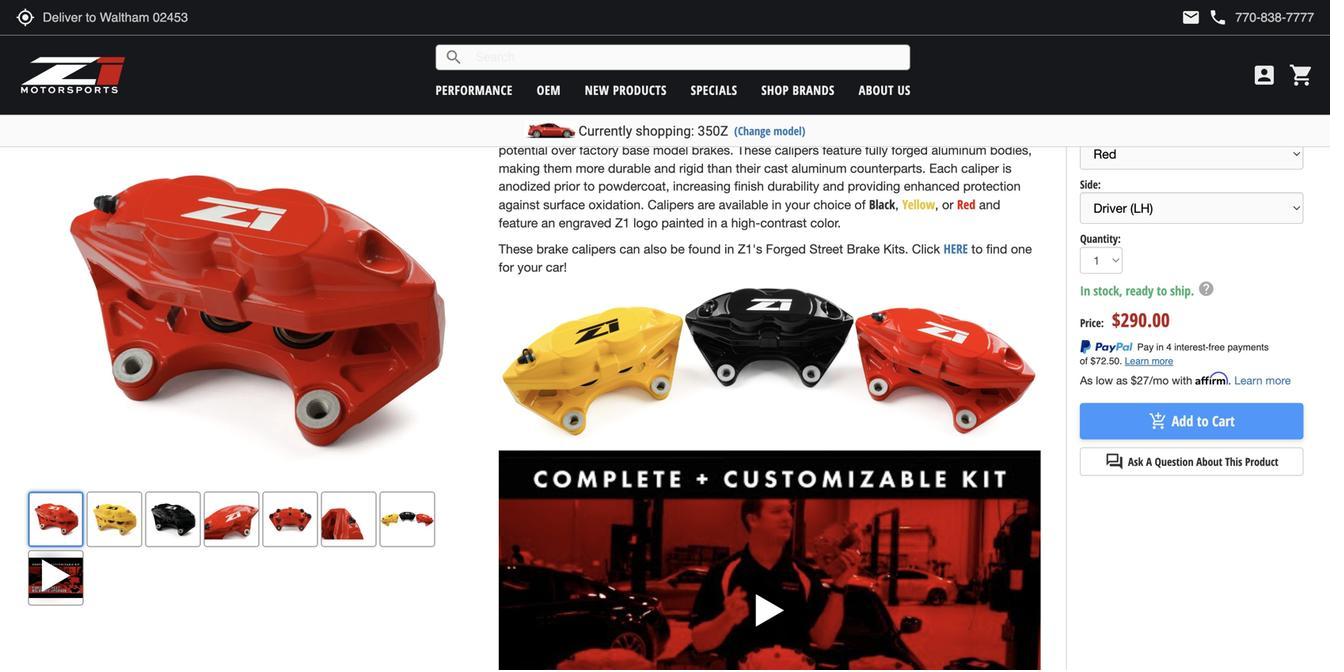 Task type: describe. For each thing, give the bounding box(es) containing it.
account_box link
[[1248, 63, 1282, 88]]

anodized
[[499, 179, 551, 194]]

1 vertical spatial factory
[[580, 143, 619, 158]]

found
[[689, 242, 721, 257]]

stock,
[[1094, 283, 1123, 300]]

(change model) link
[[735, 123, 806, 139]]

product
[[1164, 86, 1200, 99]]

available
[[719, 198, 769, 212]]

1 vertical spatial are
[[582, 125, 600, 140]]

(learn more about the ultimate frontier giveaway)
[[1081, 27, 1275, 40]]

2 horizontal spatial the
[[1175, 101, 1190, 113]]

protection
[[964, 179, 1021, 194]]

in down calipers,
[[947, 125, 957, 140]]

of inside please review the product description if you are unsure about any of the options below.
[[1163, 101, 1172, 113]]

in inside and feature an engraved z1 logo painted in a high-contrast color.
[[708, 216, 718, 230]]

oem link
[[537, 82, 561, 99]]

solution
[[695, 125, 739, 140]]

to inside to find one for your car!
[[972, 242, 983, 257]]

against
[[499, 198, 540, 212]]

the for the
[[1147, 86, 1161, 99]]

0 vertical spatial brake
[[874, 107, 906, 121]]

below.
[[1230, 101, 1260, 113]]

sport/performance
[[724, 107, 832, 121]]

a inside similar to the factory nissan and infiniti sport/performance model brake calipers, z1's street brake calipers are an easy bolt-on solution that provides a substantial increase in braking potential over factory base model brakes. these calipers feature fully forged aluminum bodies, making them more durable and rigid than their cast aluminum counterparts. each caliper is anodized prior to powdercoat, increasing finish durability and providing enhanced protection against surface oxidation. calipers are available in your choice of
[[820, 125, 827, 140]]

durability
[[768, 179, 820, 194]]

provides
[[768, 125, 817, 140]]

z1 motorsports logo image
[[20, 55, 126, 95]]

Search search field
[[464, 45, 910, 70]]

0 horizontal spatial brake
[[499, 125, 531, 140]]

brake
[[847, 242, 880, 257]]

brake inside these brake calipers can also be found in z1's forged street brake kits. click here
[[537, 242, 569, 257]]

add
[[1172, 412, 1194, 431]]

my_location
[[16, 8, 35, 27]]

your inside to find one for your car!
[[518, 260, 543, 275]]

$290.00
[[1113, 307, 1171, 333]]

enhanced
[[904, 179, 960, 194]]

giveaway)
[[1236, 27, 1275, 40]]

phone link
[[1209, 8, 1315, 27]]

about
[[1115, 101, 1141, 113]]

$27
[[1131, 374, 1150, 388]]

question_answer
[[1106, 453, 1125, 472]]

similar to the factory nissan and infiniti sport/performance model brake calipers, z1's street brake calipers are an easy bolt-on solution that provides a substantial increase in braking potential over factory base model brakes. these calipers feature fully forged aluminum bodies, making them more durable and rigid than their cast aluminum counterparts. each caliper is anodized prior to powdercoat, increasing finish durability and providing enhanced protection against surface oxidation. calipers are available in your choice of
[[499, 107, 1032, 212]]

your inside similar to the factory nissan and infiniti sport/performance model brake calipers, z1's street brake calipers are an easy bolt-on solution that provides a substantial increase in braking potential over factory base model brakes. these calipers feature fully forged aluminum bodies, making them more durable and rigid than their cast aluminum counterparts. each caliper is anodized prior to powdercoat, increasing finish durability and providing enhanced protection against surface oxidation. calipers are available in your choice of
[[786, 198, 810, 212]]

an inside similar to the factory nissan and infiniti sport/performance model brake calipers, z1's street brake calipers are an easy bolt-on solution that provides a substantial increase in braking potential over factory base model brakes. these calipers feature fully forged aluminum bodies, making them more durable and rigid than their cast aluminum counterparts. each caliper is anodized prior to powdercoat, increasing finish durability and providing enhanced protection against surface oxidation. calipers are available in your choice of
[[603, 125, 617, 140]]

products
[[613, 82, 667, 99]]

shop brands
[[762, 82, 835, 99]]

color.
[[811, 216, 842, 230]]

with
[[1173, 374, 1193, 388]]

shop
[[762, 82, 789, 99]]

.
[[1229, 374, 1232, 388]]

high-
[[732, 216, 761, 230]]

learn
[[1235, 374, 1263, 388]]

the for street
[[556, 107, 574, 121]]

affirm
[[1196, 372, 1229, 386]]

question
[[1155, 455, 1194, 470]]

account_box
[[1252, 63, 1278, 88]]

ready
[[1126, 283, 1154, 300]]

black , yellow , or red
[[870, 196, 976, 213]]

brakes.
[[692, 143, 734, 158]]

prior
[[554, 179, 580, 194]]

can
[[620, 242, 641, 257]]

specials link
[[691, 82, 738, 99]]

about us link
[[859, 82, 911, 99]]

ship.
[[1171, 283, 1195, 300]]

surface
[[544, 198, 585, 212]]

are inside please review the product description if you are unsure about any of the options below.
[[1285, 86, 1299, 99]]

bolt-
[[650, 125, 677, 140]]

engraved
[[559, 216, 612, 230]]

side:
[[1081, 177, 1102, 192]]

question_answer ask a question about this product
[[1106, 453, 1279, 472]]

that
[[743, 125, 765, 140]]

here
[[944, 241, 969, 258]]

logo
[[634, 216, 658, 230]]

phone
[[1209, 8, 1228, 27]]

and inside and feature an engraved z1 logo painted in a high-contrast color.
[[980, 198, 1001, 212]]

to right prior
[[584, 179, 595, 194]]

0 vertical spatial factory
[[577, 107, 616, 121]]

350z
[[698, 123, 729, 139]]

these brake calipers can also be found in z1's forged street brake kits. click here
[[499, 241, 969, 258]]

base
[[622, 143, 650, 158]]

click
[[913, 242, 941, 257]]

substantial
[[831, 125, 892, 140]]

contrast
[[761, 216, 807, 230]]

in
[[1081, 283, 1091, 300]]

shopping:
[[636, 123, 695, 139]]

one
[[1011, 242, 1033, 257]]

street inside these brake calipers can also be found in z1's forged street brake kits. click here
[[810, 242, 844, 257]]

them
[[544, 161, 572, 176]]

shopping_cart
[[1290, 63, 1315, 88]]

car!
[[546, 260, 567, 275]]

and left rigid
[[655, 161, 676, 176]]

calipers,
[[910, 107, 957, 121]]

to inside 'in stock, ready to ship. help'
[[1157, 283, 1168, 300]]

braking
[[960, 125, 1002, 140]]

to right add
[[1198, 412, 1209, 431]]

(learn
[[1081, 27, 1104, 40]]

in inside these brake calipers can also be found in z1's forged street brake kits. click here
[[725, 242, 735, 257]]

their
[[736, 161, 761, 176]]

on
[[677, 125, 691, 140]]

than
[[708, 161, 733, 176]]

product
[[1246, 455, 1279, 470]]

description
[[1203, 86, 1254, 99]]

this
[[1226, 455, 1243, 470]]

feature inside similar to the factory nissan and infiniti sport/performance model brake calipers, z1's street brake calipers are an easy bolt-on solution that provides a substantial increase in braking potential over factory base model brakes. these calipers feature fully forged aluminum bodies, making them more durable and rigid than their cast aluminum counterparts. each caliper is anodized prior to powdercoat, increasing finish durability and providing enhanced protection against surface oxidation. calipers are available in your choice of
[[823, 143, 862, 158]]

calipers
[[648, 198, 694, 212]]

find
[[987, 242, 1008, 257]]

infiniti
[[687, 107, 720, 121]]

please
[[1081, 86, 1111, 99]]



Task type: locate. For each thing, give the bounding box(es) containing it.
0 horizontal spatial these
[[499, 242, 533, 257]]

an down the surface
[[542, 216, 556, 230]]

these down "that"
[[737, 143, 772, 158]]

1 vertical spatial brake
[[499, 125, 531, 140]]

in stock, ready to ship. help
[[1081, 280, 1216, 300]]

2 horizontal spatial about
[[1197, 455, 1223, 470]]

an left easy
[[603, 125, 617, 140]]

as
[[1081, 374, 1093, 388]]

choice
[[814, 198, 852, 212]]

z1's inside similar to the factory nissan and infiniti sport/performance model brake calipers, z1's street brake calipers are an easy bolt-on solution that provides a substantial increase in braking potential over factory base model brakes. these calipers feature fully forged aluminum bodies, making them more durable and rigid than their cast aluminum counterparts. each caliper is anodized prior to powdercoat, increasing finish durability and providing enhanced protection against surface oxidation. calipers are available in your choice of
[[961, 107, 986, 121]]

2 horizontal spatial are
[[1285, 86, 1299, 99]]

, left or on the top right of page
[[936, 198, 939, 212]]

0 horizontal spatial are
[[582, 125, 600, 140]]

increasing
[[673, 179, 731, 194]]

2 vertical spatial are
[[698, 198, 716, 212]]

1 horizontal spatial the
[[1147, 86, 1161, 99]]

specials
[[691, 82, 738, 99]]

in
[[947, 125, 957, 140], [772, 198, 782, 212], [708, 216, 718, 230], [725, 242, 735, 257]]

1 vertical spatial an
[[542, 216, 556, 230]]

0 horizontal spatial an
[[542, 216, 556, 230]]

and feature an engraved z1 logo painted in a high-contrast color.
[[499, 198, 1001, 230]]

more inside as low as $27 /mo with affirm . learn more
[[1266, 374, 1292, 388]]

learn more link
[[1235, 374, 1292, 388]]

quantity:
[[1081, 231, 1122, 246]]

0 horizontal spatial aluminum
[[792, 161, 847, 176]]

aluminum up durability
[[792, 161, 847, 176]]

you
[[1265, 86, 1282, 99]]

feature down against
[[499, 216, 538, 230]]

your
[[786, 198, 810, 212], [518, 260, 543, 275]]

brake up car!
[[537, 242, 569, 257]]

z1's inside these brake calipers can also be found in z1's forged street brake kits. click here
[[738, 242, 763, 257]]

currently shopping: 350z (change model)
[[579, 123, 806, 139]]

0 horizontal spatial of
[[855, 198, 866, 212]]

factory up currently
[[577, 107, 616, 121]]

0 vertical spatial feature
[[823, 143, 862, 158]]

be
[[671, 242, 685, 257]]

also
[[644, 242, 667, 257]]

add_shopping_cart add to cart
[[1149, 412, 1236, 431]]

is
[[1003, 161, 1012, 176]]

black
[[870, 196, 896, 213]]

and down protection
[[980, 198, 1001, 212]]

0 vertical spatial about
[[1129, 27, 1151, 40]]

1 horizontal spatial about
[[1129, 27, 1151, 40]]

review
[[1114, 86, 1144, 99]]

oem
[[537, 82, 561, 99]]

model down bolt-
[[653, 143, 689, 158]]

0 horizontal spatial about
[[859, 82, 894, 99]]

0 horizontal spatial street
[[810, 242, 844, 257]]

your right for
[[518, 260, 543, 275]]

0 horizontal spatial a
[[721, 216, 728, 230]]

1 vertical spatial calipers
[[775, 143, 819, 158]]

in right found
[[725, 242, 735, 257]]

these inside these brake calipers can also be found in z1's forged street brake kits. click here
[[499, 242, 533, 257]]

model
[[836, 107, 871, 121], [653, 143, 689, 158]]

1 horizontal spatial are
[[698, 198, 716, 212]]

are right the you
[[1285, 86, 1299, 99]]

brake down "about us" link at the top right of page
[[874, 107, 906, 121]]

to left ship. in the top of the page
[[1157, 283, 1168, 300]]

as low as $27 /mo with affirm . learn more
[[1081, 372, 1292, 388]]

0 vertical spatial street
[[989, 107, 1023, 121]]

of right any
[[1163, 101, 1172, 113]]

2 vertical spatial brake
[[537, 242, 569, 257]]

calipers inside these brake calipers can also be found in z1's forged street brake kits. click here
[[572, 242, 616, 257]]

feature down 'substantial'
[[823, 143, 862, 158]]

options
[[1192, 101, 1227, 113]]

your down durability
[[786, 198, 810, 212]]

about left this
[[1197, 455, 1223, 470]]

1 vertical spatial a
[[721, 216, 728, 230]]

mail
[[1182, 8, 1201, 27]]

providing
[[848, 179, 901, 194]]

1 horizontal spatial ,
[[936, 198, 939, 212]]

kits.
[[884, 242, 909, 257]]

street down color. at the top right of page
[[810, 242, 844, 257]]

0 vertical spatial are
[[1285, 86, 1299, 99]]

the up any
[[1147, 86, 1161, 99]]

1 horizontal spatial more
[[1266, 374, 1292, 388]]

and up the choice
[[823, 179, 845, 194]]

1 vertical spatial street
[[810, 242, 844, 257]]

the down 'product'
[[1175, 101, 1190, 113]]

to down "oem"
[[541, 107, 552, 121]]

about left the us
[[859, 82, 894, 99]]

help
[[1198, 280, 1216, 298]]

are down the new
[[582, 125, 600, 140]]

2 vertical spatial about
[[1197, 455, 1223, 470]]

0 horizontal spatial your
[[518, 260, 543, 275]]

0 vertical spatial a
[[820, 125, 827, 140]]

,
[[896, 198, 899, 212], [936, 198, 939, 212]]

street up braking
[[989, 107, 1023, 121]]

and
[[662, 107, 683, 121], [655, 161, 676, 176], [823, 179, 845, 194], [980, 198, 1001, 212]]

a left high-
[[721, 216, 728, 230]]

fully
[[866, 143, 888, 158]]

1 vertical spatial feature
[[499, 216, 538, 230]]

durable
[[608, 161, 651, 176]]

0 vertical spatial model
[[836, 107, 871, 121]]

a
[[1147, 455, 1153, 470]]

0 horizontal spatial ,
[[896, 198, 899, 212]]

z1's down high-
[[738, 242, 763, 257]]

1 horizontal spatial these
[[737, 143, 772, 158]]

1 horizontal spatial a
[[820, 125, 827, 140]]

more right learn
[[1266, 374, 1292, 388]]

the
[[1147, 86, 1161, 99], [1175, 101, 1190, 113], [556, 107, 574, 121]]

shop brands link
[[762, 82, 835, 99]]

about left 'the'
[[1129, 27, 1151, 40]]

0 vertical spatial an
[[603, 125, 617, 140]]

1 , from the left
[[896, 198, 899, 212]]

in up contrast
[[772, 198, 782, 212]]

calipers down provides
[[775, 143, 819, 158]]

z1's up braking
[[961, 107, 986, 121]]

(learn more about the ultimate frontier giveaway) link
[[1081, 27, 1275, 40]]

2 horizontal spatial brake
[[874, 107, 906, 121]]

add_shopping_cart
[[1149, 412, 1168, 431]]

performance
[[436, 82, 513, 99]]

0 horizontal spatial the
[[556, 107, 574, 121]]

0 horizontal spatial z1's
[[738, 242, 763, 257]]

powdercoat,
[[599, 179, 670, 194]]

0 vertical spatial of
[[1163, 101, 1172, 113]]

1 horizontal spatial an
[[603, 125, 617, 140]]

0 vertical spatial these
[[737, 143, 772, 158]]

2 , from the left
[[936, 198, 939, 212]]

low
[[1097, 374, 1114, 388]]

price: $290.00
[[1081, 307, 1171, 333]]

yellow
[[903, 196, 936, 213]]

more inside similar to the factory nissan and infiniti sport/performance model brake calipers, z1's street brake calipers are an easy bolt-on solution that provides a substantial increase in braking potential over factory base model brakes. these calipers feature fully forged aluminum bodies, making them more durable and rigid than their cast aluminum counterparts. each caliper is anodized prior to powdercoat, increasing finish durability and providing enhanced protection against surface oxidation. calipers are available in your choice of
[[576, 161, 605, 176]]

0 horizontal spatial more
[[576, 161, 605, 176]]

about
[[1129, 27, 1151, 40], [859, 82, 894, 99], [1197, 455, 1223, 470]]

more up prior
[[576, 161, 605, 176]]

1 vertical spatial about
[[859, 82, 894, 99]]

calipers up over
[[534, 125, 579, 140]]

currently
[[579, 123, 633, 139]]

0 horizontal spatial model
[[653, 143, 689, 158]]

0 vertical spatial z1's
[[961, 107, 986, 121]]

nissan
[[620, 107, 658, 121]]

unsure
[[1081, 101, 1112, 113]]

any
[[1144, 101, 1160, 113]]

brake down similar at the top left of page
[[499, 125, 531, 140]]

more
[[576, 161, 605, 176], [1266, 374, 1292, 388]]

1 vertical spatial of
[[855, 198, 866, 212]]

1 vertical spatial your
[[518, 260, 543, 275]]

1 horizontal spatial model
[[836, 107, 871, 121]]

1 horizontal spatial aluminum
[[932, 143, 987, 158]]

1 horizontal spatial of
[[1163, 101, 1172, 113]]

1 horizontal spatial street
[[989, 107, 1023, 121]]

rigid
[[680, 161, 704, 176]]

calipers down engraved
[[572, 242, 616, 257]]

of inside similar to the factory nissan and infiniti sport/performance model brake calipers, z1's street brake calipers are an easy bolt-on solution that provides a substantial increase in braking potential over factory base model brakes. these calipers feature fully forged aluminum bodies, making them more durable and rigid than their cast aluminum counterparts. each caliper is anodized prior to powdercoat, increasing finish durability and providing enhanced protection against surface oxidation. calipers are available in your choice of
[[855, 198, 866, 212]]

street
[[989, 107, 1023, 121], [810, 242, 844, 257]]

an inside and feature an engraved z1 logo painted in a high-contrast color.
[[542, 216, 556, 230]]

a inside and feature an engraved z1 logo painted in a high-contrast color.
[[721, 216, 728, 230]]

0 vertical spatial calipers
[[534, 125, 579, 140]]

, left yellow
[[896, 198, 899, 212]]

1 vertical spatial model
[[653, 143, 689, 158]]

here link
[[944, 241, 969, 258]]

these inside similar to the factory nissan and infiniti sport/performance model brake calipers, z1's street brake calipers are an easy bolt-on solution that provides a substantial increase in braking potential over factory base model brakes. these calipers feature fully forged aluminum bodies, making them more durable and rigid than their cast aluminum counterparts. each caliper is anodized prior to powdercoat, increasing finish durability and providing enhanced protection against surface oxidation. calipers are available in your choice of
[[737, 143, 772, 158]]

and up shopping:
[[662, 107, 683, 121]]

more
[[1107, 27, 1127, 40]]

about us
[[859, 82, 911, 99]]

of left black
[[855, 198, 866, 212]]

the inside similar to the factory nissan and infiniti sport/performance model brake calipers, z1's street brake calipers are an easy bolt-on solution that provides a substantial increase in braking potential over factory base model brakes. these calipers feature fully forged aluminum bodies, making them more durable and rigid than their cast aluminum counterparts. each caliper is anodized prior to powdercoat, increasing finish durability and providing enhanced protection against surface oxidation. calipers are available in your choice of
[[556, 107, 574, 121]]

these up for
[[499, 242, 533, 257]]

ultimate
[[1169, 27, 1202, 40]]

price:
[[1081, 316, 1105, 331]]

shopping_cart link
[[1286, 63, 1315, 88]]

red
[[958, 196, 976, 213]]

oxidation.
[[589, 198, 645, 212]]

0 vertical spatial your
[[786, 198, 810, 212]]

feature inside and feature an engraved z1 logo painted in a high-contrast color.
[[499, 216, 538, 230]]

new
[[585, 82, 610, 99]]

0 vertical spatial aluminum
[[932, 143, 987, 158]]

increase
[[896, 125, 943, 140]]

bodies,
[[991, 143, 1032, 158]]

aluminum up each
[[932, 143, 987, 158]]

1 horizontal spatial your
[[786, 198, 810, 212]]

/mo
[[1150, 374, 1169, 388]]

model up 'substantial'
[[836, 107, 871, 121]]

1 horizontal spatial feature
[[823, 143, 862, 158]]

a right provides
[[820, 125, 827, 140]]

in up found
[[708, 216, 718, 230]]

over
[[552, 143, 576, 158]]

are down increasing
[[698, 198, 716, 212]]

the down oem link
[[556, 107, 574, 121]]

1 vertical spatial more
[[1266, 374, 1292, 388]]

0 horizontal spatial feature
[[499, 216, 538, 230]]

2 vertical spatial calipers
[[572, 242, 616, 257]]

counterparts.
[[851, 161, 926, 176]]

1 horizontal spatial brake
[[537, 242, 569, 257]]

model)
[[774, 123, 806, 139]]

1 horizontal spatial z1's
[[961, 107, 986, 121]]

an
[[603, 125, 617, 140], [542, 216, 556, 230]]

1 vertical spatial aluminum
[[792, 161, 847, 176]]

painted
[[662, 216, 704, 230]]

1 vertical spatial these
[[499, 242, 533, 257]]

street inside similar to the factory nissan and infiniti sport/performance model brake calipers, z1's street brake calipers are an easy bolt-on solution that provides a substantial increase in braking potential over factory base model brakes. these calipers feature fully forged aluminum bodies, making them more durable and rigid than their cast aluminum counterparts. each caliper is anodized prior to powdercoat, increasing finish durability and providing enhanced protection against surface oxidation. calipers are available in your choice of
[[989, 107, 1023, 121]]

1 vertical spatial z1's
[[738, 242, 763, 257]]

mail link
[[1182, 8, 1201, 27]]

to left find
[[972, 242, 983, 257]]

factory down currently
[[580, 143, 619, 158]]

about inside the question_answer ask a question about this product
[[1197, 455, 1223, 470]]

are
[[1285, 86, 1299, 99], [582, 125, 600, 140], [698, 198, 716, 212]]

0 vertical spatial more
[[576, 161, 605, 176]]

z1
[[615, 216, 630, 230]]



Task type: vqa. For each thing, say whether or not it's contained in the screenshot.
Used inside Used Ignition Coil Pack - VQ37VHR $40
no



